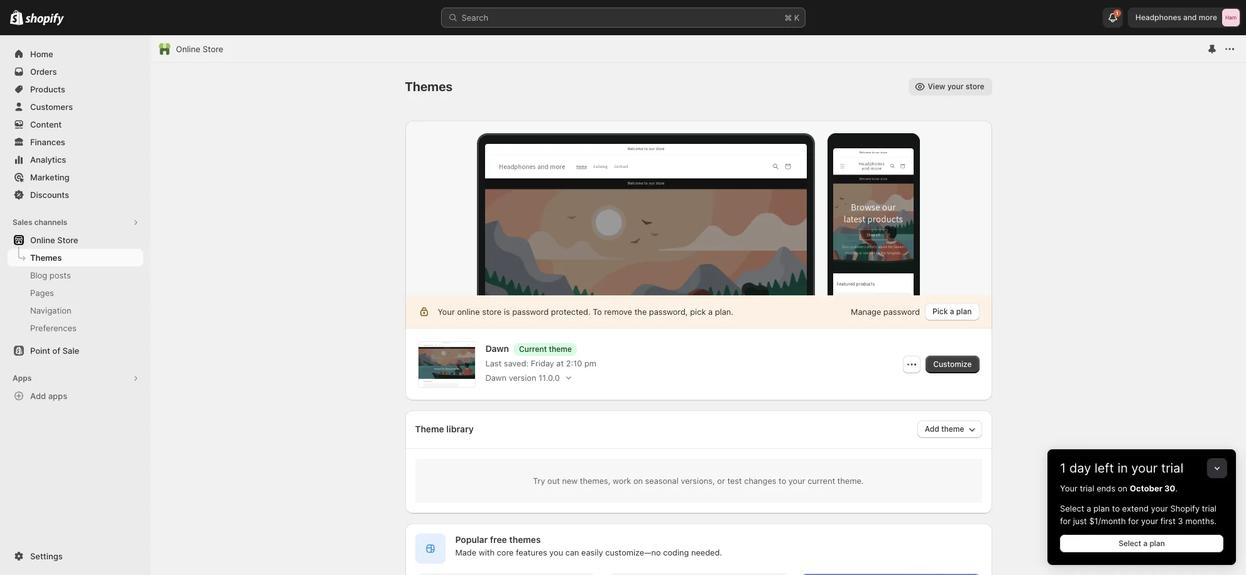 Task type: locate. For each thing, give the bounding box(es) containing it.
select a plan
[[1119, 539, 1165, 548]]

marketing link
[[8, 168, 143, 186]]

settings link
[[8, 547, 143, 565]]

pages
[[30, 288, 54, 298]]

1 left day
[[1060, 461, 1066, 476]]

preferences
[[30, 323, 77, 333]]

0 horizontal spatial shopify image
[[10, 10, 23, 25]]

2 vertical spatial trial
[[1202, 503, 1217, 514]]

0 horizontal spatial 1
[[1060, 461, 1066, 476]]

headphones and more
[[1136, 13, 1217, 22]]

online store down channels
[[30, 235, 78, 245]]

1 horizontal spatial a
[[1144, 539, 1148, 548]]

online
[[176, 44, 200, 54], [30, 235, 55, 245]]

1 day left in your trial element
[[1048, 482, 1236, 565]]

1 vertical spatial online store
[[30, 235, 78, 245]]

posts
[[50, 270, 71, 280]]

discounts link
[[8, 186, 143, 204]]

0 horizontal spatial plan
[[1094, 503, 1110, 514]]

1
[[1116, 10, 1119, 16], [1060, 461, 1066, 476]]

point of sale
[[30, 346, 79, 356]]

finances link
[[8, 133, 143, 151]]

add
[[30, 391, 46, 401]]

a up just
[[1087, 503, 1091, 514]]

1 inside dropdown button
[[1060, 461, 1066, 476]]

plan inside select a plan to extend your shopify trial for just $1/month for your first 3 months.
[[1094, 503, 1110, 514]]

⌘ k
[[785, 13, 800, 23]]

2 vertical spatial your
[[1141, 516, 1158, 526]]

0 horizontal spatial online
[[30, 235, 55, 245]]

1 vertical spatial 1
[[1060, 461, 1066, 476]]

a
[[1087, 503, 1091, 514], [1144, 539, 1148, 548]]

30
[[1165, 483, 1176, 493]]

point of sale button
[[0, 342, 151, 360]]

1 inside dropdown button
[[1116, 10, 1119, 16]]

2 horizontal spatial trial
[[1202, 503, 1217, 514]]

2 for from the left
[[1128, 516, 1139, 526]]

1 horizontal spatial plan
[[1150, 539, 1165, 548]]

content link
[[8, 116, 143, 133]]

finances
[[30, 137, 65, 147]]

your
[[1060, 483, 1078, 493]]

more
[[1199, 13, 1217, 22]]

online right online store image
[[176, 44, 200, 54]]

select up just
[[1060, 503, 1085, 514]]

1 vertical spatial trial
[[1080, 483, 1095, 493]]

trial
[[1161, 461, 1184, 476], [1080, 483, 1095, 493], [1202, 503, 1217, 514]]

1 horizontal spatial trial
[[1161, 461, 1184, 476]]

a for select a plan
[[1144, 539, 1148, 548]]

select inside select a plan to extend your shopify trial for just $1/month for your first 3 months.
[[1060, 503, 1085, 514]]

online store image
[[158, 43, 171, 55]]

store
[[203, 44, 223, 54], [57, 235, 78, 245]]

plan
[[1094, 503, 1110, 514], [1150, 539, 1165, 548]]

shopify image
[[10, 10, 23, 25], [25, 13, 64, 26]]

customers link
[[8, 98, 143, 116]]

to
[[1112, 503, 1120, 514]]

0 vertical spatial trial
[[1161, 461, 1184, 476]]

trial up "30"
[[1161, 461, 1184, 476]]

your left first
[[1141, 516, 1158, 526]]

0 vertical spatial 1
[[1116, 10, 1119, 16]]

on
[[1118, 483, 1128, 493]]

0 horizontal spatial for
[[1060, 516, 1071, 526]]

blog posts link
[[8, 267, 143, 284]]

add apps button
[[8, 387, 143, 405]]

0 horizontal spatial trial
[[1080, 483, 1095, 493]]

home
[[30, 49, 53, 59]]

0 vertical spatial store
[[203, 44, 223, 54]]

for left just
[[1060, 516, 1071, 526]]

pages link
[[8, 284, 143, 302]]

a inside select a plan to extend your shopify trial for just $1/month for your first 3 months.
[[1087, 503, 1091, 514]]

apps
[[48, 391, 67, 401]]

1 vertical spatial plan
[[1150, 539, 1165, 548]]

point of sale link
[[8, 342, 143, 360]]

1 vertical spatial your
[[1151, 503, 1168, 514]]

store right online store image
[[203, 44, 223, 54]]

online store link down channels
[[8, 231, 143, 249]]

for
[[1060, 516, 1071, 526], [1128, 516, 1139, 526]]

select for select a plan to extend your shopify trial for just $1/month for your first 3 months.
[[1060, 503, 1085, 514]]

select down select a plan to extend your shopify trial for just $1/month for your first 3 months.
[[1119, 539, 1142, 548]]

0 vertical spatial a
[[1087, 503, 1091, 514]]

0 horizontal spatial store
[[57, 235, 78, 245]]

for down extend
[[1128, 516, 1139, 526]]

1 day left in your trial
[[1060, 461, 1184, 476]]

your up october
[[1132, 461, 1158, 476]]

plan for select a plan
[[1150, 539, 1165, 548]]

1 vertical spatial online store link
[[8, 231, 143, 249]]

1 vertical spatial a
[[1144, 539, 1148, 548]]

october
[[1130, 483, 1163, 493]]

months.
[[1186, 516, 1217, 526]]

sales channels button
[[8, 214, 143, 231]]

0 vertical spatial online store link
[[176, 43, 223, 55]]

0 vertical spatial select
[[1060, 503, 1085, 514]]

trial up months. at the right of page
[[1202, 503, 1217, 514]]

headphones and more image
[[1223, 9, 1240, 26]]

1 button
[[1103, 8, 1123, 28]]

1 horizontal spatial select
[[1119, 539, 1142, 548]]

0 horizontal spatial online store
[[30, 235, 78, 245]]

orders
[[30, 67, 57, 77]]

1 horizontal spatial 1
[[1116, 10, 1119, 16]]

0 vertical spatial online store
[[176, 44, 223, 54]]

1 left 'headphones'
[[1116, 10, 1119, 16]]

your
[[1132, 461, 1158, 476], [1151, 503, 1168, 514], [1141, 516, 1158, 526]]

0 horizontal spatial online store link
[[8, 231, 143, 249]]

1 vertical spatial select
[[1119, 539, 1142, 548]]

of
[[52, 346, 60, 356]]

1 horizontal spatial for
[[1128, 516, 1139, 526]]

1 vertical spatial store
[[57, 235, 78, 245]]

plan up $1/month
[[1094, 503, 1110, 514]]

your up first
[[1151, 503, 1168, 514]]

blog
[[30, 270, 47, 280]]

0 vertical spatial plan
[[1094, 503, 1110, 514]]

a down select a plan to extend your shopify trial for just $1/month for your first 3 months.
[[1144, 539, 1148, 548]]

online store link
[[176, 43, 223, 55], [8, 231, 143, 249]]

day
[[1070, 461, 1091, 476]]

your inside 1 day left in your trial dropdown button
[[1132, 461, 1158, 476]]

analytics
[[30, 155, 66, 165]]

online up themes
[[30, 235, 55, 245]]

0 horizontal spatial select
[[1060, 503, 1085, 514]]

$1/month
[[1090, 516, 1126, 526]]

trial right your
[[1080, 483, 1095, 493]]

.
[[1176, 483, 1178, 493]]

products
[[30, 84, 65, 94]]

online store right online store image
[[176, 44, 223, 54]]

online store
[[176, 44, 223, 54], [30, 235, 78, 245]]

0 horizontal spatial a
[[1087, 503, 1091, 514]]

⌘
[[785, 13, 792, 23]]

select
[[1060, 503, 1085, 514], [1119, 539, 1142, 548]]

plan for select a plan to extend your shopify trial for just $1/month for your first 3 months.
[[1094, 503, 1110, 514]]

1 for from the left
[[1060, 516, 1071, 526]]

1 horizontal spatial online store link
[[176, 43, 223, 55]]

marketing
[[30, 172, 69, 182]]

store down sales channels button
[[57, 235, 78, 245]]

add apps
[[30, 391, 67, 401]]

sales channels
[[13, 217, 67, 227]]

just
[[1073, 516, 1087, 526]]

1 horizontal spatial shopify image
[[25, 13, 64, 26]]

online store link right online store image
[[176, 43, 223, 55]]

0 vertical spatial your
[[1132, 461, 1158, 476]]

1 horizontal spatial online
[[176, 44, 200, 54]]

plan down first
[[1150, 539, 1165, 548]]

1 for 1 day left in your trial
[[1060, 461, 1066, 476]]



Task type: describe. For each thing, give the bounding box(es) containing it.
analytics link
[[8, 151, 143, 168]]

navigation
[[30, 305, 71, 316]]

search
[[462, 13, 489, 23]]

k
[[794, 13, 800, 23]]

discounts
[[30, 190, 69, 200]]

first
[[1161, 516, 1176, 526]]

1 horizontal spatial online store
[[176, 44, 223, 54]]

home link
[[8, 45, 143, 63]]

apps button
[[8, 370, 143, 387]]

in
[[1118, 461, 1128, 476]]

preferences link
[[8, 319, 143, 337]]

1 for 1
[[1116, 10, 1119, 16]]

blog posts
[[30, 270, 71, 280]]

left
[[1095, 461, 1114, 476]]

navigation link
[[8, 302, 143, 319]]

trial inside dropdown button
[[1161, 461, 1184, 476]]

customers
[[30, 102, 73, 112]]

extend
[[1122, 503, 1149, 514]]

sale
[[62, 346, 79, 356]]

apps
[[13, 373, 32, 383]]

0 vertical spatial online
[[176, 44, 200, 54]]

your trial ends on october 30 .
[[1060, 483, 1178, 493]]

ends
[[1097, 483, 1116, 493]]

select a plan link
[[1060, 535, 1224, 552]]

1 horizontal spatial store
[[203, 44, 223, 54]]

1 vertical spatial online
[[30, 235, 55, 245]]

select for select a plan
[[1119, 539, 1142, 548]]

shopify
[[1171, 503, 1200, 514]]

channels
[[34, 217, 67, 227]]

orders link
[[8, 63, 143, 80]]

trial inside select a plan to extend your shopify trial for just $1/month for your first 3 months.
[[1202, 503, 1217, 514]]

headphones
[[1136, 13, 1182, 22]]

themes link
[[8, 249, 143, 267]]

themes
[[30, 253, 62, 263]]

settings
[[30, 551, 63, 561]]

select a plan to extend your shopify trial for just $1/month for your first 3 months.
[[1060, 503, 1217, 526]]

content
[[30, 119, 62, 129]]

sales
[[13, 217, 32, 227]]

a for select a plan to extend your shopify trial for just $1/month for your first 3 months.
[[1087, 503, 1091, 514]]

point
[[30, 346, 50, 356]]

and
[[1184, 13, 1197, 22]]

3
[[1178, 516, 1183, 526]]

1 day left in your trial button
[[1048, 449, 1236, 476]]

products link
[[8, 80, 143, 98]]



Task type: vqa. For each thing, say whether or not it's contained in the screenshot.
1
yes



